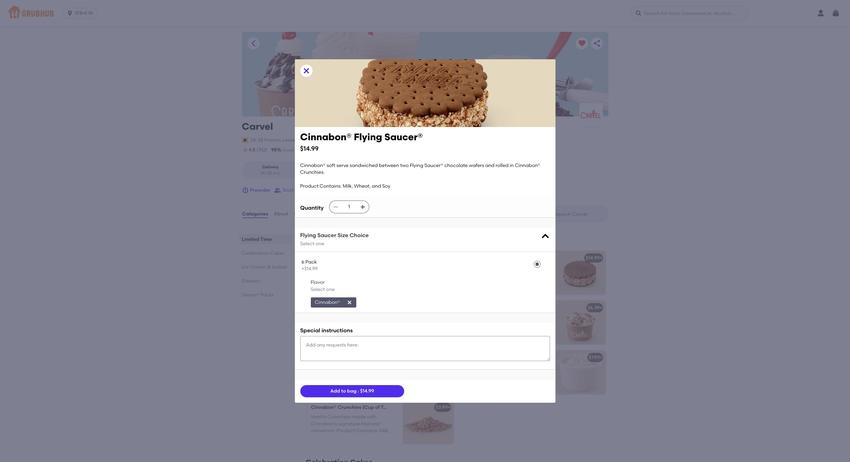 Task type: vqa. For each thing, say whether or not it's contained in the screenshot.
'BETWEEN'
yes



Task type: describe. For each thing, give the bounding box(es) containing it.
celebration cakes
[[242, 251, 285, 257]]

an
[[529, 329, 535, 335]]

flying inside 'cinnabon® soft serve sandwiched between two flying saucer® chocolate wafers and rolled in cinnabon® crunchies.     product contains: milk, wheat, and soy'
[[494, 272, 507, 278]]

get
[[463, 365, 472, 371]]

6 pack +$14.99
[[301, 260, 318, 272]]

bag
[[347, 389, 357, 395]]

categories button
[[242, 202, 268, 227]]

chocolate for cinnabon® soft serve sandwiched between two flying saucer® chocolate wafers and rolled in cinnabon® crunchies.     product contains: milk, wheat, and soy
[[463, 279, 486, 285]]

start group order button
[[274, 185, 322, 197]]

mi
[[320, 171, 325, 176]]

on time delivery
[[320, 148, 352, 153]]

+ for $7.99
[[600, 355, 603, 361]]

cinnabon® for cinnabon® soft serve, hand-spun with rich cheesecake bites.    product contains: milk and wheat
[[311, 365, 336, 371]]

legendary
[[311, 322, 334, 328]]

ice
[[242, 265, 249, 270]]

with inside vanilla crunchies made with cinnabon's signature makara® cinnamon.     product contains: milk, wheat, and soy
[[367, 415, 376, 421]]

people icon image
[[274, 187, 281, 194]]

cinnabon® shake image
[[403, 351, 454, 395]]

rich
[[322, 372, 330, 378]]

28
[[258, 137, 263, 143]]

product inside 'cinnabon® soft serve sandwiched between two flying saucer® chocolate wafers and rolled in cinnabon® crunchies. product contains: milk, wheat, and soy'
[[300, 183, 318, 189]]

with inside cinnabon®'s signature taste with legendary makara® cinnamon blended into the original soft serve®.      product contains: milk and wheat
[[377, 315, 386, 321]]

preorder button
[[242, 185, 270, 197]]

blvd
[[296, 137, 306, 143]]

flying inside "cinnabon® flying saucer® $14.99"
[[354, 131, 382, 143]]

between for cinnabon® soft serve sandwiched between two flying saucer® chocolate wafers and rolled in cinnabon® crunchies. product contains: milk, wheat, and soy
[[379, 163, 399, 169]]

on
[[320, 148, 326, 153]]

hand-
[[362, 365, 376, 371]]

delivery
[[337, 148, 352, 153]]

taste
[[364, 315, 375, 321]]

cinnabon® flying saucer® $14.99
[[300, 131, 423, 153]]

123rd
[[75, 10, 87, 16]]

carvel
[[242, 121, 273, 132]]

later,
[[470, 379, 482, 384]]

for inside get a pint's worth of our new cinnabon® soft serve to share, save for later, or enjoy all to yourself. product contains: milk and wheat
[[463, 379, 469, 384]]

cinnabon® flying saucer® image
[[555, 251, 606, 295]]

and inside cinnabon®'s signature taste with legendary makara® cinnamon blended into the original soft serve®.      product contains: milk and wheat
[[381, 336, 390, 341]]

(cup
[[362, 405, 374, 411]]

preorder
[[250, 188, 270, 193]]

select inside flavor select one
[[311, 287, 325, 293]]

1 horizontal spatial limited time
[[306, 235, 352, 244]]

Special instructions text field
[[300, 336, 550, 362]]

time
[[327, 148, 336, 153]]

delivery 35–50 min
[[260, 165, 281, 176]]

cinnabon® for cinnabon® soft serve sandwiched between two flying saucer® chocolate wafers and rolled in cinnabon® crunchies. product contains: milk, wheat, and soy
[[300, 163, 326, 169]]

soy inside 'cinnabon® soft serve sandwiched between two flying saucer® chocolate wafers and rolled in cinnabon® crunchies. product contains: milk, wheat, and soy'
[[382, 183, 390, 189]]

+$14.99
[[301, 266, 318, 272]]

save
[[534, 372, 544, 378]]

wheat, inside cinnabon® soft serve mixed with cinnabon® crunchies, cheesecake bites, and caramel fudge for an oh so sweet combination.      product contains: milk, wheat, and soy
[[497, 343, 514, 348]]

contains: inside 'cinnabon® soft serve sandwiched between two flying saucer® chocolate wafers and rolled in cinnabon® crunchies. product contains: milk, wheat, and soy'
[[320, 183, 342, 189]]

pint's
[[477, 365, 489, 371]]

in for cinnabon® soft serve sandwiched between two flying saucer® chocolate wafers and rolled in cinnabon® crunchies.     product contains: milk, wheat, and soy
[[528, 279, 532, 285]]

makara® inside cinnabon®'s signature taste with legendary makara® cinnamon blended into the original soft serve®.      product contains: milk and wheat
[[335, 322, 356, 328]]

two for cinnabon® soft serve sandwiched between two flying saucer® chocolate wafers and rolled in cinnabon® crunchies.     product contains: milk, wheat, and soy
[[484, 272, 493, 278]]

st
[[88, 10, 93, 16]]

crunchies for vanilla
[[328, 415, 351, 421]]

123rd st
[[75, 10, 93, 16]]

2 horizontal spatial $14.99
[[586, 256, 600, 261]]

food
[[295, 148, 304, 153]]

ice cream & sorbet
[[242, 265, 287, 270]]

bites.
[[360, 372, 373, 378]]

sundae
[[338, 256, 355, 261]]

share icon image
[[593, 39, 601, 48]]

good food
[[283, 148, 304, 153]]

saved restaurant image
[[578, 39, 586, 48]]

cinnabon's
[[311, 422, 337, 427]]

$14.99 +
[[586, 256, 603, 261]]

size
[[338, 232, 348, 239]]

0 horizontal spatial limited time
[[242, 237, 272, 243]]

two for cinnabon® soft serve sandwiched between two flying saucer® chocolate wafers and rolled in cinnabon® crunchies. product contains: milk, wheat, and soy
[[400, 163, 409, 169]]

$3.99
[[436, 405, 448, 411]]

cinnabon® scooped image
[[555, 301, 606, 345]]

contains: inside 'cinnabon® soft serve sandwiched between two flying saucer® chocolate wafers and rolled in cinnabon® crunchies.     product contains: milk, wheat, and soy'
[[463, 293, 485, 298]]

cinnabon® soft serve sandwiched between two flying saucer® chocolate wafers and rolled in cinnabon® crunchies.     product contains: milk, wheat, and soy
[[463, 265, 541, 298]]

signature inside cinnabon®'s signature taste with legendary makara® cinnamon blended into the original soft serve®.      product contains: milk and wheat
[[341, 315, 363, 321]]

signature inside vanilla crunchies made with cinnabon's signature makara® cinnamon.     product contains: milk, wheat, and soy
[[338, 422, 360, 427]]

all
[[502, 379, 508, 384]]

for inside cinnabon® soft serve mixed with cinnabon® crunchies, cheesecake bites, and caramel fudge for an oh so sweet combination.      product contains: milk, wheat, and soy
[[522, 329, 528, 335]]

35–50
[[260, 171, 272, 176]]

:
[[358, 389, 359, 395]]

group
[[295, 188, 309, 193]]

contains: inside get a pint's worth of our new cinnabon® soft serve to share, save for later, or enjoy all to yourself. product contains: milk and wheat
[[482, 386, 504, 391]]

svg image inside the 123rd st button
[[67, 10, 73, 17]]

cinnabon® soft serve, hand-spun with rich cheesecake bites.    product contains: milk and wheat
[[311, 365, 392, 384]]

cinnabon® crunchies (cup of toppings)
[[311, 405, 404, 411]]

cinnabon® for cinnabon® flying saucer® $14.99
[[300, 131, 352, 143]]

soft for cinnabon® soft serve sandwiched between two flying saucer® chocolate wafers and rolled in cinnabon® crunchies.     product contains: milk, wheat, and soy
[[490, 265, 498, 271]]

of inside get a pint's worth of our new cinnabon® soft serve to share, save for later, or enjoy all to yourself. product contains: milk and wheat
[[505, 365, 509, 371]]

serve for cinnabon® soft serve sandwiched between two flying saucer® chocolate wafers and rolled in cinnabon® crunchies.     product contains: milk, wheat, and soy
[[499, 265, 511, 271]]

cheesecake
[[332, 372, 359, 378]]

cinnamon.
[[311, 429, 335, 434]]

or
[[483, 379, 488, 384]]

sandwiched for cinnabon® soft serve sandwiched between two flying saucer® chocolate wafers and rolled in cinnabon® crunchies. product contains: milk, wheat, and soy
[[350, 163, 378, 169]]

our
[[510, 365, 518, 371]]

order
[[310, 188, 322, 193]]

quantity
[[300, 205, 324, 212]]

wheat, inside 'cinnabon® soft serve sandwiched between two flying saucer® chocolate wafers and rolled in cinnabon® crunchies.     product contains: milk, wheat, and soy'
[[497, 293, 514, 298]]

switch
[[309, 137, 324, 143]]

rolled for cinnabon® soft serve sandwiched between two flying saucer® chocolate wafers and rolled in cinnabon® crunchies.     product contains: milk, wheat, and soy
[[514, 279, 527, 285]]

cinnabon® soft serve, hand-spun with rich cheesecake bites.    product contains: milk and wheat button
[[307, 351, 454, 395]]

crunchies. for cinnabon® soft serve sandwiched between two flying saucer® chocolate wafers and rolled in cinnabon® crunchies.     product contains: milk, wheat, and soy
[[490, 286, 514, 292]]

product inside cinnabon®'s signature taste with legendary makara® cinnamon blended into the original soft serve®.      product contains: milk and wheat
[[328, 336, 347, 341]]

one inside flying saucer size choice select one
[[316, 241, 324, 247]]

cinnamon
[[357, 322, 380, 328]]

the
[[341, 329, 350, 335]]

delivery
[[262, 165, 278, 170]]

pickup 2.7 mi
[[313, 165, 336, 176]]

product inside cinnabon® soft serve, hand-spun with rich cheesecake bites.    product contains: milk and wheat
[[374, 372, 392, 378]]

cinnabon®'s signature taste with legendary makara® cinnamon blended into the original soft serve®.      product contains: milk and wheat
[[311, 315, 390, 348]]

spun
[[376, 365, 387, 371]]

28-28 francis lewis blvd
[[250, 137, 306, 143]]

fudge
[[507, 329, 521, 335]]

product inside vanilla crunchies made with cinnabon's signature makara® cinnamon.     product contains: milk, wheat, and soy
[[337, 429, 355, 434]]

good
[[283, 148, 294, 153]]

cinnabon® ice cream pint image
[[555, 351, 606, 395]]

vanilla crunchies made with cinnabon's signature makara® cinnamon.     product contains: milk, wheat, and soy
[[311, 415, 389, 441]]

new
[[519, 365, 529, 371]]

0 horizontal spatial time
[[260, 237, 272, 243]]

95
[[271, 147, 277, 153]]

28-
[[250, 137, 258, 143]]

francis
[[264, 137, 281, 143]]

add
[[330, 389, 340, 395]]

soft for cinnabon® soft serve, hand-spun with rich cheesecake bites.    product contains: milk and wheat
[[338, 365, 346, 371]]

flavor
[[311, 280, 325, 286]]

milk, inside 'cinnabon® soft serve sandwiched between two flying saucer® chocolate wafers and rolled in cinnabon® crunchies.     product contains: milk, wheat, and soy'
[[486, 293, 496, 298]]

cinnabon® for cinnabon® soft serve
[[311, 305, 337, 311]]

cinnabon® crunchies (cup of toppings) image
[[403, 401, 454, 445]]

97
[[309, 147, 314, 153]]

soy inside cinnabon® soft serve mixed with cinnabon® crunchies, cheesecake bites, and caramel fudge for an oh so sweet combination.      product contains: milk, wheat, and soy
[[526, 343, 534, 348]]

$14.99 inside "cinnabon® flying saucer® $14.99"
[[300, 145, 319, 153]]

yourself.
[[515, 379, 534, 384]]

$7.99 +
[[589, 355, 603, 361]]

product inside cinnabon® soft serve mixed with cinnabon® crunchies, cheesecake bites, and caramel fudge for an oh so sweet combination.      product contains: milk, wheat, and soy
[[516, 336, 534, 341]]

milk, inside vanilla crunchies made with cinnabon's signature makara® cinnamon.     product contains: milk, wheat, and soy
[[379, 429, 389, 434]]

contains: inside cinnabon® soft serve mixed with cinnabon® crunchies, cheesecake bites, and caramel fudge for an oh so sweet combination.      product contains: milk, wheat, and soy
[[463, 343, 485, 348]]

about
[[274, 211, 288, 217]]

cinnabon® for cinnabon® crunchies (cup of toppings)
[[311, 405, 337, 411]]

0 horizontal spatial of
[[375, 405, 380, 411]]

milk inside cinnabon®'s signature taste with legendary makara® cinnamon blended into the original soft serve®.      product contains: milk and wheat
[[371, 336, 380, 341]]

cinnabon® for cinnabon® soft serve mixed with cinnabon® crunchies, cheesecake bites, and caramel fudge for an oh so sweet combination.      product contains: milk, wheat, and soy
[[463, 315, 488, 321]]

choice
[[350, 232, 369, 239]]

chocolate for cinnabon® soft serve sandwiched between two flying saucer® chocolate wafers and rolled in cinnabon® crunchies. product contains: milk, wheat, and soy
[[444, 163, 468, 169]]

sandwiched for cinnabon® soft serve sandwiched between two flying saucer® chocolate wafers and rolled in cinnabon® crunchies.     product contains: milk, wheat, and soy
[[513, 265, 541, 271]]



Task type: locate. For each thing, give the bounding box(es) containing it.
wheat, up input item quantity number field
[[354, 183, 371, 189]]

0 vertical spatial chocolate
[[444, 163, 468, 169]]

time up cinnabon® sundae dasher®
[[334, 235, 352, 244]]

milk, up crunchies,
[[486, 293, 496, 298]]

soy inside vanilla crunchies made with cinnabon's signature makara® cinnamon.     product contains: milk, wheat, and soy
[[339, 435, 347, 441]]

select
[[300, 241, 314, 247], [311, 287, 325, 293]]

soft left the serve
[[338, 305, 347, 311]]

subscription pass image
[[242, 138, 249, 143]]

for left "an"
[[522, 329, 528, 335]]

toppings)
[[381, 405, 404, 411]]

milk, inside 'cinnabon® soft serve sandwiched between two flying saucer® chocolate wafers and rolled in cinnabon® crunchies. product contains: milk, wheat, and soy'
[[343, 183, 353, 189]]

0 vertical spatial soft
[[338, 305, 347, 311]]

of
[[505, 365, 509, 371], [375, 405, 380, 411]]

soft inside get a pint's worth of our new cinnabon® soft serve to share, save for later, or enjoy all to yourself. product contains: milk and wheat
[[490, 372, 498, 378]]

&
[[267, 265, 271, 270]]

serve inside get a pint's worth of our new cinnabon® soft serve to share, save for later, or enjoy all to yourself. product contains: milk and wheat
[[499, 372, 511, 378]]

dessert
[[242, 293, 259, 298]]

star icon image
[[242, 147, 249, 154]]

flying inside 'cinnabon® soft serve sandwiched between two flying saucer® chocolate wafers and rolled in cinnabon® crunchies. product contains: milk, wheat, and soy'
[[410, 163, 423, 169]]

1 vertical spatial select
[[311, 287, 325, 293]]

0 vertical spatial wheat
[[311, 343, 326, 348]]

to left the bag
[[341, 389, 346, 395]]

milk, down toppings)
[[379, 429, 389, 434]]

crunchies,
[[490, 322, 514, 328]]

soft inside cinnabon® soft serve mixed with cinnabon® crunchies, cheesecake bites, and caramel fudge for an oh so sweet combination.      product contains: milk, wheat, and soy
[[490, 315, 498, 321]]

cinnabon® inside cinnabon® soft serve, hand-spun with rich cheesecake bites.    product contains: milk and wheat
[[311, 365, 336, 371]]

switch location
[[309, 137, 344, 143]]

one down saucer
[[316, 241, 324, 247]]

saucer® for cinnabon® soft serve sandwiched between two flying saucer® chocolate wafers and rolled in cinnabon® crunchies. product contains: milk, wheat, and soy
[[424, 163, 443, 169]]

2 vertical spatial saucer®
[[508, 272, 527, 278]]

1 horizontal spatial time
[[334, 235, 352, 244]]

of left our at the bottom right
[[505, 365, 509, 371]]

rolled for cinnabon® soft serve sandwiched between two flying saucer® chocolate wafers and rolled in cinnabon® crunchies. product contains: milk, wheat, and soy
[[496, 163, 509, 169]]

blended
[[311, 329, 330, 335]]

time
[[334, 235, 352, 244], [260, 237, 272, 243]]

flying saucer size choice select one
[[300, 232, 369, 247]]

$6.39
[[588, 305, 600, 311]]

sandwiched inside 'cinnabon® soft serve sandwiched between two flying saucer® chocolate wafers and rolled in cinnabon® crunchies.     product contains: milk, wheat, and soy'
[[513, 265, 541, 271]]

a
[[473, 365, 476, 371]]

select down flavor
[[311, 287, 325, 293]]

0 horizontal spatial wheat
[[311, 343, 326, 348]]

and inside cinnabon® soft serve, hand-spun with rich cheesecake bites.    product contains: milk and wheat
[[344, 379, 353, 384]]

product down spun
[[374, 372, 392, 378]]

sorbet
[[272, 265, 287, 270]]

signature down made
[[338, 422, 360, 427]]

search icon image
[[544, 210, 552, 219]]

1 vertical spatial in
[[528, 279, 532, 285]]

0 vertical spatial rolled
[[496, 163, 509, 169]]

select inside flying saucer size choice select one
[[300, 241, 314, 247]]

soft inside 'cinnabon® soft serve sandwiched between two flying saucer® chocolate wafers and rolled in cinnabon® crunchies.     product contains: milk, wheat, and soy'
[[490, 265, 498, 271]]

add to bag : $14.99
[[330, 389, 374, 395]]

main navigation navigation
[[0, 0, 850, 26]]

cinnabon® soft serve image
[[403, 301, 454, 345]]

limited time up cinnabon® sundae dasher®
[[306, 235, 352, 244]]

contains: inside cinnabon®'s signature taste with legendary makara® cinnamon blended into the original soft serve®.      product contains: milk and wheat
[[348, 336, 370, 341]]

product down into
[[328, 336, 347, 341]]

option group
[[242, 162, 358, 179]]

1 vertical spatial sandwiched
[[513, 265, 541, 271]]

milk, inside cinnabon® soft serve mixed with cinnabon® crunchies, cheesecake bites, and caramel fudge for an oh so sweet combination.      product contains: milk, wheat, and soy
[[486, 343, 496, 348]]

0 vertical spatial $14.99
[[300, 145, 319, 153]]

product inside 'cinnabon® soft serve sandwiched between two flying saucer® chocolate wafers and rolled in cinnabon® crunchies.     product contains: milk, wheat, and soy'
[[515, 286, 533, 292]]

switch location button
[[309, 137, 345, 144]]

0 vertical spatial crunchies.
[[300, 170, 325, 175]]

saucer® inside "cinnabon® flying saucer® $14.99"
[[384, 131, 423, 143]]

soft for cinnabon® soft serve sandwiched between two flying saucer® chocolate wafers and rolled in cinnabon® crunchies. product contains: milk, wheat, and soy
[[327, 163, 335, 169]]

between for cinnabon® soft serve sandwiched between two flying saucer® chocolate wafers and rolled in cinnabon® crunchies.     product contains: milk, wheat, and soy
[[463, 272, 483, 278]]

caramel
[[487, 329, 506, 335]]

contains: inside cinnabon® soft serve, hand-spun with rich cheesecake bites.    product contains: milk and wheat
[[311, 379, 333, 384]]

chocolate inside 'cinnabon® soft serve sandwiched between two flying saucer® chocolate wafers and rolled in cinnabon® crunchies.     product contains: milk, wheat, and soy'
[[463, 279, 486, 285]]

$7.99
[[589, 355, 600, 361]]

serve inside 'cinnabon® soft serve sandwiched between two flying saucer® chocolate wafers and rolled in cinnabon® crunchies.     product contains: milk, wheat, and soy'
[[499, 265, 511, 271]]

1 vertical spatial rolled
[[514, 279, 527, 285]]

two
[[400, 163, 409, 169], [484, 272, 493, 278]]

crunchies up cinnabon's
[[328, 415, 351, 421]]

1 vertical spatial signature
[[338, 422, 360, 427]]

1 horizontal spatial milk
[[371, 336, 380, 341]]

min
[[273, 171, 281, 176]]

pickup
[[323, 165, 336, 170]]

saucer® for cinnabon® soft serve sandwiched between two flying saucer® chocolate wafers and rolled in cinnabon® crunchies.     product contains: milk, wheat, and soy
[[508, 272, 527, 278]]

caret left icon image
[[249, 39, 257, 48]]

two inside 'cinnabon® soft serve sandwiched between two flying saucer® chocolate wafers and rolled in cinnabon® crunchies. product contains: milk, wheat, and soy'
[[400, 163, 409, 169]]

1 vertical spatial saucer®
[[424, 163, 443, 169]]

0 horizontal spatial one
[[316, 241, 324, 247]]

pack
[[305, 260, 317, 265]]

0 horizontal spatial between
[[379, 163, 399, 169]]

milk inside cinnabon® soft serve, hand-spun with rich cheesecake bites.    product contains: milk and wheat
[[334, 379, 343, 384]]

saucer
[[317, 232, 336, 239]]

0 horizontal spatial in
[[510, 163, 514, 169]]

0 horizontal spatial sandwiched
[[350, 163, 378, 169]]

wheat, inside 'cinnabon® soft serve sandwiched between two flying saucer® chocolate wafers and rolled in cinnabon® crunchies. product contains: milk, wheat, and soy'
[[354, 183, 371, 189]]

so
[[463, 336, 468, 341]]

milk, down combination.
[[486, 343, 496, 348]]

wheat inside cinnabon®'s signature taste with legendary makara® cinnamon blended into the original soft serve®.      product contains: milk and wheat
[[311, 343, 326, 348]]

Input item quantity number field
[[342, 201, 357, 213]]

1 vertical spatial wheat
[[355, 379, 370, 384]]

1 vertical spatial soft
[[370, 329, 380, 335]]

wafers for cinnabon® soft serve sandwiched between two flying saucer® chocolate wafers and rolled in cinnabon® crunchies. product contains: milk, wheat, and soy
[[469, 163, 484, 169]]

product down 2.7
[[300, 183, 318, 189]]

2 vertical spatial to
[[341, 389, 346, 395]]

1 vertical spatial one
[[326, 287, 335, 293]]

packs
[[260, 293, 274, 298]]

cinnabon® soft serve
[[311, 305, 361, 311]]

wafers inside 'cinnabon® soft serve sandwiched between two flying saucer® chocolate wafers and rolled in cinnabon® crunchies. product contains: milk, wheat, and soy'
[[469, 163, 484, 169]]

product inside get a pint's worth of our new cinnabon® soft serve to share, save for later, or enjoy all to yourself. product contains: milk and wheat
[[463, 386, 481, 391]]

dasher®
[[357, 256, 376, 261]]

svg image
[[832, 9, 840, 17], [635, 10, 642, 17], [302, 67, 310, 75], [333, 205, 338, 210], [347, 300, 352, 306]]

product up mixed
[[515, 286, 533, 292]]

2 vertical spatial milk
[[506, 386, 515, 391]]

soft down cinnamon in the left of the page
[[370, 329, 380, 335]]

milk, up input item quantity number field
[[343, 183, 353, 189]]

1 vertical spatial between
[[463, 272, 483, 278]]

in inside 'cinnabon® soft serve sandwiched between two flying saucer® chocolate wafers and rolled in cinnabon® crunchies. product contains: milk, wheat, and soy'
[[510, 163, 514, 169]]

cinnabon®'s
[[311, 315, 340, 321]]

wheat down 'yourself.'
[[526, 386, 541, 391]]

0 horizontal spatial makara®
[[335, 322, 356, 328]]

wheat down bites.
[[355, 379, 370, 384]]

chocolate inside 'cinnabon® soft serve sandwiched between two flying saucer® chocolate wafers and rolled in cinnabon® crunchies. product contains: milk, wheat, and soy'
[[444, 163, 468, 169]]

reviews button
[[294, 202, 313, 227]]

get a pint's worth of our new cinnabon® soft serve to share, save for later, or enjoy all to yourself. product contains: milk and wheat
[[463, 365, 544, 391]]

+ for $3.99
[[448, 405, 451, 411]]

and inside get a pint's worth of our new cinnabon® soft serve to share, save for later, or enjoy all to yourself. product contains: milk and wheat
[[516, 386, 525, 391]]

1 horizontal spatial of
[[505, 365, 509, 371]]

with inside cinnabon® soft serve, hand-spun with rich cheesecake bites.    product contains: milk and wheat
[[311, 372, 321, 378]]

1 vertical spatial makara®
[[361, 422, 381, 427]]

1 vertical spatial crunchies
[[328, 415, 351, 421]]

crunchies. for cinnabon® soft serve sandwiched between two flying saucer® chocolate wafers and rolled in cinnabon® crunchies. product contains: milk, wheat, and soy
[[300, 170, 325, 175]]

between
[[379, 163, 399, 169], [463, 272, 483, 278]]

wheat, down cinnamon.
[[311, 435, 328, 441]]

1 horizontal spatial soft
[[370, 329, 380, 335]]

soft for cinnabon® soft serve mixed with cinnabon® crunchies, cheesecake bites, and caramel fudge for an oh so sweet combination.      product contains: milk, wheat, and soy
[[490, 315, 498, 321]]

with right taste
[[377, 315, 386, 321]]

dessert packs
[[242, 293, 274, 298]]

combination.
[[484, 336, 515, 341]]

one inside flavor select one
[[326, 287, 335, 293]]

1 vertical spatial milk
[[334, 379, 343, 384]]

cinnabon® for cinnabon® sundae dasher®
[[311, 256, 337, 261]]

limited left size
[[306, 235, 333, 244]]

with left 'rich'
[[311, 372, 321, 378]]

serve,
[[347, 365, 361, 371]]

1 vertical spatial two
[[484, 272, 493, 278]]

0 vertical spatial select
[[300, 241, 314, 247]]

2 horizontal spatial saucer®
[[508, 272, 527, 278]]

serve for cinnabon® soft serve sandwiched between two flying saucer® chocolate wafers and rolled in cinnabon® crunchies. product contains: milk, wheat, and soy
[[336, 163, 349, 169]]

$14.99
[[300, 145, 319, 153], [586, 256, 600, 261], [360, 389, 374, 395]]

and inside vanilla crunchies made with cinnabon's signature makara® cinnamon.     product contains: milk, wheat, and soy
[[329, 435, 338, 441]]

soft inside cinnabon® soft serve, hand-spun with rich cheesecake bites.    product contains: milk and wheat
[[338, 365, 346, 371]]

(312)
[[257, 147, 267, 153]]

time up celebration cakes
[[260, 237, 272, 243]]

wheat,
[[354, 183, 371, 189], [497, 293, 514, 298], [497, 343, 514, 348], [311, 435, 328, 441]]

$6.39 +
[[588, 305, 603, 311]]

123rd st button
[[62, 8, 100, 19]]

1 vertical spatial wafers
[[488, 279, 503, 285]]

cinnabon® sundae dasher®
[[311, 256, 376, 261]]

limited time up the celebration
[[242, 237, 272, 243]]

1 horizontal spatial two
[[484, 272, 493, 278]]

rolled inside 'cinnabon® soft serve sandwiched between two flying saucer® chocolate wafers and rolled in cinnabon® crunchies.     product contains: milk, wheat, and soy'
[[514, 279, 527, 285]]

1 vertical spatial to
[[509, 379, 514, 384]]

crunchies. inside 'cinnabon® soft serve sandwiched between two flying saucer® chocolate wafers and rolled in cinnabon® crunchies. product contains: milk, wheat, and soy'
[[300, 170, 325, 175]]

1 horizontal spatial one
[[326, 287, 335, 293]]

crunchies up made
[[338, 405, 361, 411]]

0 horizontal spatial crunchies.
[[300, 170, 325, 175]]

svg image left 123rd
[[67, 10, 73, 17]]

lewis
[[282, 137, 295, 143]]

0 vertical spatial makara®
[[335, 322, 356, 328]]

celebration
[[242, 251, 269, 257]]

crunchies for cinnabon®
[[338, 405, 361, 411]]

1 vertical spatial for
[[463, 379, 469, 384]]

to right all
[[509, 379, 514, 384]]

serve inside cinnabon® soft serve mixed with cinnabon® crunchies, cheesecake bites, and caramel fudge for an oh so sweet combination.      product contains: milk, wheat, and soy
[[499, 315, 511, 321]]

1 horizontal spatial sandwiched
[[513, 265, 541, 271]]

2 horizontal spatial wheat
[[526, 386, 541, 391]]

+ for $14.99
[[600, 256, 603, 261]]

makara® up the
[[335, 322, 356, 328]]

wafers inside 'cinnabon® soft serve sandwiched between two flying saucer® chocolate wafers and rolled in cinnabon® crunchies.     product contains: milk, wheat, and soy'
[[488, 279, 503, 285]]

contains: inside vanilla crunchies made with cinnabon's signature makara® cinnamon.     product contains: milk, wheat, and soy
[[356, 429, 378, 434]]

1 vertical spatial of
[[375, 405, 380, 411]]

soft inside 'cinnabon® soft serve sandwiched between two flying saucer® chocolate wafers and rolled in cinnabon® crunchies. product contains: milk, wheat, and soy'
[[327, 163, 335, 169]]

wheat down serve®.
[[311, 343, 326, 348]]

1 horizontal spatial in
[[528, 279, 532, 285]]

about button
[[274, 202, 289, 227]]

wheat, up mixed
[[497, 293, 514, 298]]

with down (cup
[[367, 415, 376, 421]]

cinnabon® sundae dasher® image
[[403, 251, 454, 295]]

saucer® inside 'cinnabon® soft serve sandwiched between two flying saucer® chocolate wafers and rolled in cinnabon® crunchies.     product contains: milk, wheat, and soy'
[[508, 272, 527, 278]]

wheat, down combination.
[[497, 343, 514, 348]]

signature down the serve
[[341, 315, 363, 321]]

between inside 'cinnabon® soft serve sandwiched between two flying saucer® chocolate wafers and rolled in cinnabon® crunchies. product contains: milk, wheat, and soy'
[[379, 163, 399, 169]]

1 vertical spatial chocolate
[[463, 279, 486, 285]]

Search Carvel search field
[[554, 211, 606, 218]]

2 horizontal spatial milk
[[506, 386, 515, 391]]

1 horizontal spatial limited
[[306, 235, 333, 244]]

product down made
[[337, 429, 355, 434]]

0 horizontal spatial two
[[400, 163, 409, 169]]

0 vertical spatial two
[[400, 163, 409, 169]]

0 horizontal spatial rolled
[[496, 163, 509, 169]]

oh
[[536, 329, 542, 335]]

bites,
[[463, 329, 475, 335]]

0 vertical spatial milk
[[371, 336, 380, 341]]

one
[[316, 241, 324, 247], [326, 287, 335, 293]]

28-28 francis lewis blvd button
[[250, 137, 306, 144]]

milk
[[371, 336, 380, 341], [334, 379, 343, 384], [506, 386, 515, 391]]

0 vertical spatial of
[[505, 365, 509, 371]]

wafers
[[469, 163, 484, 169], [488, 279, 503, 285]]

1 horizontal spatial wafers
[[488, 279, 503, 285]]

special
[[300, 328, 320, 334]]

0 vertical spatial crunchies
[[338, 405, 361, 411]]

svg image right input item quantity number field
[[360, 205, 365, 210]]

soy inside 'cinnabon® soft serve sandwiched between two flying saucer® chocolate wafers and rolled in cinnabon® crunchies.     product contains: milk, wheat, and soy'
[[526, 293, 534, 298]]

1 horizontal spatial makara®
[[361, 422, 381, 427]]

limited
[[306, 235, 333, 244], [242, 237, 259, 243]]

crunchies
[[338, 405, 361, 411], [328, 415, 351, 421]]

2 vertical spatial wheat
[[526, 386, 541, 391]]

milk down cheesecake
[[334, 379, 343, 384]]

one up cinnabon® soft serve
[[326, 287, 335, 293]]

milk,
[[343, 183, 353, 189], [486, 293, 496, 298], [486, 343, 496, 348], [379, 429, 389, 434]]

cinnabon® inside "button"
[[311, 256, 337, 261]]

serve®.
[[311, 336, 327, 341]]

0 vertical spatial between
[[379, 163, 399, 169]]

and
[[485, 163, 494, 169], [372, 183, 381, 189], [504, 279, 513, 285], [515, 293, 524, 298], [476, 329, 486, 335], [381, 336, 390, 341], [515, 343, 524, 348], [344, 379, 353, 384], [516, 386, 525, 391], [329, 435, 338, 441]]

cinnabon® inside "cinnabon® flying saucer® $14.99"
[[300, 131, 352, 143]]

cinnabon® soft serve mixed with cinnabon® crunchies, cheesecake bites, and caramel fudge for an oh so sweet combination.      product contains: milk, wheat, and soy
[[463, 315, 544, 348]]

to
[[513, 372, 517, 378], [509, 379, 514, 384], [341, 389, 346, 395]]

0 vertical spatial saucer®
[[384, 131, 423, 143]]

0 horizontal spatial wafers
[[469, 163, 484, 169]]

0 vertical spatial one
[[316, 241, 324, 247]]

serve
[[348, 305, 361, 311]]

in for cinnabon® soft serve sandwiched between two flying saucer® chocolate wafers and rolled in cinnabon® crunchies. product contains: milk, wheat, and soy
[[510, 163, 514, 169]]

saucer® inside 'cinnabon® soft serve sandwiched between two flying saucer® chocolate wafers and rolled in cinnabon® crunchies. product contains: milk, wheat, and soy'
[[424, 163, 443, 169]]

cinnabon® inside get a pint's worth of our new cinnabon® soft serve to share, save for later, or enjoy all to yourself. product contains: milk and wheat
[[463, 372, 488, 378]]

to down our at the bottom right
[[513, 372, 517, 378]]

wheat
[[311, 343, 326, 348], [355, 379, 370, 384], [526, 386, 541, 391]]

saucer®
[[384, 131, 423, 143], [424, 163, 443, 169], [508, 272, 527, 278]]

1 horizontal spatial rolled
[[514, 279, 527, 285]]

select up pack at the bottom left of page
[[300, 241, 314, 247]]

crunchies. inside 'cinnabon® soft serve sandwiched between two flying saucer® chocolate wafers and rolled in cinnabon® crunchies.     product contains: milk, wheat, and soy'
[[490, 286, 514, 292]]

0 horizontal spatial for
[[463, 379, 469, 384]]

categories
[[242, 211, 268, 217]]

svg image inside preorder button
[[242, 187, 249, 194]]

0 horizontal spatial soft
[[338, 305, 347, 311]]

wheat inside cinnabon® soft serve, hand-spun with rich cheesecake bites.    product contains: milk and wheat
[[355, 379, 370, 384]]

cinnabon® for cinnabon® soft serve sandwiched between two flying saucer® chocolate wafers and rolled in cinnabon® crunchies.     product contains: milk, wheat, and soy
[[463, 265, 488, 271]]

start group order
[[282, 188, 322, 193]]

0 vertical spatial signature
[[341, 315, 363, 321]]

contains:
[[320, 183, 342, 189], [463, 293, 485, 298], [348, 336, 370, 341], [463, 343, 485, 348], [311, 379, 333, 384], [482, 386, 504, 391], [356, 429, 378, 434]]

0 vertical spatial to
[[513, 372, 517, 378]]

0 horizontal spatial $14.99
[[300, 145, 319, 153]]

between inside 'cinnabon® soft serve sandwiched between two flying saucer® chocolate wafers and rolled in cinnabon® crunchies.     product contains: milk, wheat, and soy'
[[463, 272, 483, 278]]

1 horizontal spatial saucer®
[[424, 163, 443, 169]]

0 vertical spatial in
[[510, 163, 514, 169]]

with
[[377, 315, 386, 321], [528, 315, 537, 321], [311, 372, 321, 378], [367, 415, 376, 421]]

serve inside 'cinnabon® soft serve sandwiched between two flying saucer® chocolate wafers and rolled in cinnabon® crunchies. product contains: milk, wheat, and soy'
[[336, 163, 349, 169]]

milk down all
[[506, 386, 515, 391]]

of right (cup
[[375, 405, 380, 411]]

cheesecake
[[515, 322, 544, 328]]

0 horizontal spatial milk
[[334, 379, 343, 384]]

serve for cinnabon® soft serve mixed with cinnabon® crunchies, cheesecake bites, and caramel fudge for an oh so sweet combination.      product contains: milk, wheat, and soy
[[499, 315, 511, 321]]

into
[[331, 329, 340, 335]]

1 horizontal spatial crunchies.
[[490, 286, 514, 292]]

1 vertical spatial crunchies.
[[490, 286, 514, 292]]

soft inside cinnabon®'s signature taste with legendary makara® cinnamon blended into the original soft serve®.      product contains: milk and wheat
[[370, 329, 380, 335]]

+ for $6.39
[[600, 305, 603, 311]]

limited up the celebration
[[242, 237, 259, 243]]

product down later,
[[463, 386, 481, 391]]

with up cheesecake
[[528, 315, 537, 321]]

0 vertical spatial wafers
[[469, 163, 484, 169]]

wheat, inside vanilla crunchies made with cinnabon's signature makara® cinnamon.     product contains: milk, wheat, and soy
[[311, 435, 328, 441]]

for left later,
[[463, 379, 469, 384]]

rolled inside 'cinnabon® soft serve sandwiched between two flying saucer® chocolate wafers and rolled in cinnabon® crunchies. product contains: milk, wheat, and soy'
[[496, 163, 509, 169]]

carvel logo image
[[579, 107, 603, 123]]

crunchies inside vanilla crunchies made with cinnabon's signature makara® cinnamon.     product contains: milk, wheat, and soy
[[328, 415, 351, 421]]

soft
[[327, 163, 335, 169], [490, 265, 498, 271], [490, 315, 498, 321], [338, 365, 346, 371], [490, 372, 498, 378]]

1 vertical spatial $14.99
[[586, 256, 600, 261]]

milk down cinnamon in the left of the page
[[371, 336, 380, 341]]

cinnabon® for cinnabon®
[[315, 300, 340, 306]]

location
[[325, 137, 344, 143]]

cakes
[[270, 251, 285, 257]]

1 horizontal spatial between
[[463, 272, 483, 278]]

in inside 'cinnabon® soft serve sandwiched between two flying saucer® chocolate wafers and rolled in cinnabon® crunchies.     product contains: milk, wheat, and soy'
[[528, 279, 532, 285]]

1 horizontal spatial for
[[522, 329, 528, 335]]

option group containing delivery 35–50 min
[[242, 162, 358, 179]]

makara® down made
[[361, 422, 381, 427]]

2 vertical spatial $14.99
[[360, 389, 374, 395]]

sandwiched inside 'cinnabon® soft serve sandwiched between two flying saucer® chocolate wafers and rolled in cinnabon® crunchies. product contains: milk, wheat, and soy'
[[350, 163, 378, 169]]

1 horizontal spatial $14.99
[[360, 389, 374, 395]]

0 horizontal spatial limited
[[242, 237, 259, 243]]

wafers for cinnabon® soft serve sandwiched between two flying saucer® chocolate wafers and rolled in cinnabon® crunchies.     product contains: milk, wheat, and soy
[[488, 279, 503, 285]]

flying inside flying saucer size choice select one
[[300, 232, 316, 239]]

cinnabon® soft serve sandwiched between two flying saucer® chocolate wafers and rolled in cinnabon® crunchies. product contains: milk, wheat, and soy
[[300, 163, 541, 189]]

two inside 'cinnabon® soft serve sandwiched between two flying saucer® chocolate wafers and rolled in cinnabon® crunchies.     product contains: milk, wheat, and soy'
[[484, 272, 493, 278]]

with inside cinnabon® soft serve mixed with cinnabon® crunchies, cheesecake bites, and caramel fudge for an oh so sweet combination.      product contains: milk, wheat, and soy
[[528, 315, 537, 321]]

1 horizontal spatial wheat
[[355, 379, 370, 384]]

$3.99 +
[[436, 405, 451, 411]]

wheat inside get a pint's worth of our new cinnabon® soft serve to share, save for later, or enjoy all to yourself. product contains: milk and wheat
[[526, 386, 541, 391]]

makara® inside vanilla crunchies made with cinnabon's signature makara® cinnamon.     product contains: milk, wheat, and soy
[[361, 422, 381, 427]]

0 vertical spatial for
[[522, 329, 528, 335]]

0 vertical spatial sandwiched
[[350, 163, 378, 169]]

svg image left preorder
[[242, 187, 249, 194]]

0 horizontal spatial saucer®
[[384, 131, 423, 143]]

milk inside get a pint's worth of our new cinnabon® soft serve to share, save for later, or enjoy all to yourself. product contains: milk and wheat
[[506, 386, 515, 391]]

svg image
[[67, 10, 73, 17], [242, 187, 249, 194], [360, 205, 365, 210], [540, 232, 550, 242]]

product down "an"
[[516, 336, 534, 341]]

svg image down "search icon"
[[540, 232, 550, 242]]

saved restaurant button
[[576, 37, 588, 50]]



